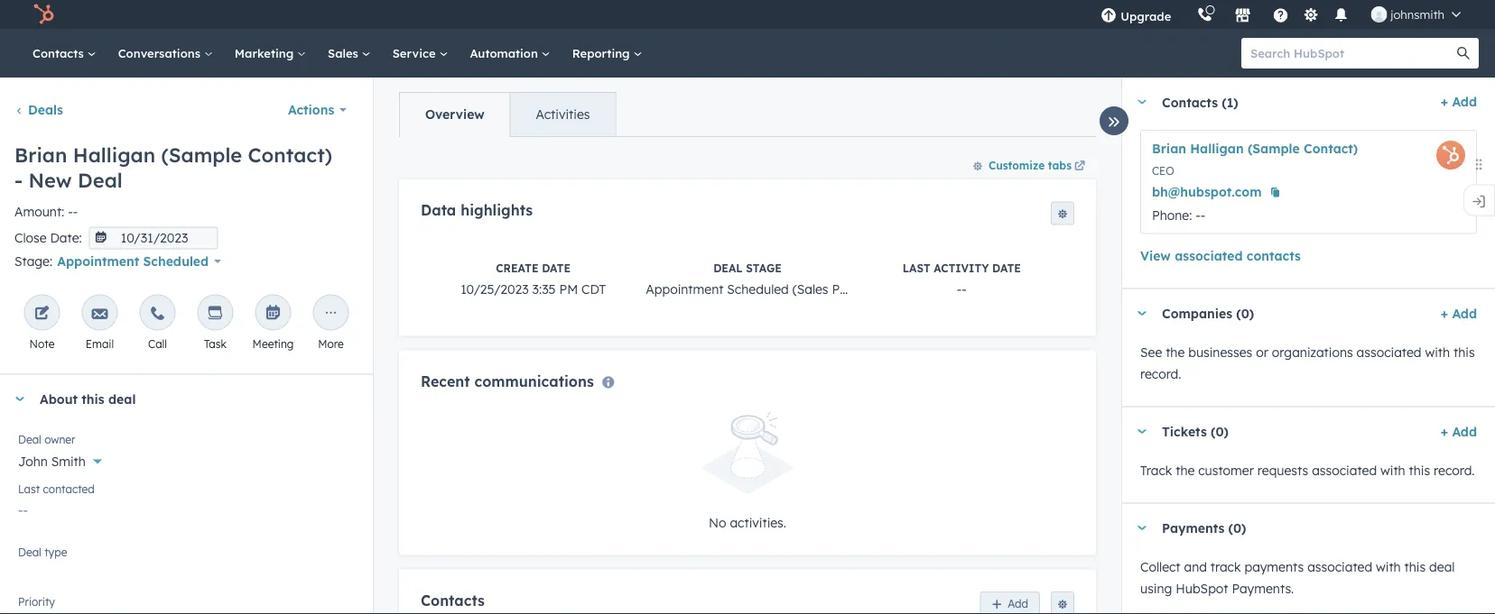Task type: describe. For each thing, give the bounding box(es) containing it.
customize
[[989, 158, 1045, 172]]

with for deal
[[1376, 559, 1401, 575]]

the for see
[[1166, 344, 1185, 360]]

no activities.
[[709, 515, 786, 531]]

businesses
[[1188, 344, 1253, 360]]

john
[[18, 454, 48, 470]]

ceo
[[1152, 164, 1174, 178]]

(0) for payments (0)
[[1228, 521, 1246, 537]]

last activity date --
[[903, 261, 1021, 297]]

hubspot link
[[22, 4, 68, 25]]

reporting link
[[561, 29, 653, 78]]

+ for this
[[1441, 306, 1448, 321]]

add for contacts (1)
[[1452, 94, 1477, 110]]

tickets (0) button
[[1122, 408, 1434, 456]]

+ add button for record.
[[1441, 421, 1477, 443]]

payments
[[1162, 521, 1225, 537]]

deals
[[28, 102, 63, 118]]

tabs
[[1048, 158, 1072, 172]]

10/25/2023
[[461, 281, 529, 297]]

conversations link
[[107, 29, 224, 78]]

Last contacted text field
[[18, 494, 355, 522]]

email image
[[92, 307, 108, 323]]

service
[[392, 46, 439, 60]]

contacted
[[43, 483, 95, 497]]

track
[[1211, 559, 1241, 575]]

1 vertical spatial record.
[[1434, 463, 1475, 479]]

smith
[[51, 454, 86, 470]]

call image
[[149, 307, 166, 323]]

track
[[1140, 463, 1172, 479]]

last contacted
[[18, 483, 95, 497]]

- inside 'brian halligan (sample contact) - new deal'
[[14, 167, 23, 192]]

collect and track payments associated with this deal using hubspot payments.
[[1140, 559, 1455, 597]]

johnsmith
[[1391, 7, 1445, 22]]

meeting image
[[265, 307, 281, 323]]

notifications button
[[1326, 0, 1356, 29]]

close
[[14, 230, 47, 246]]

this inside 'dropdown button'
[[82, 392, 104, 408]]

caret image
[[1137, 311, 1148, 316]]

contact) for brian halligan (sample contact)
[[1304, 141, 1358, 157]]

associated right requests
[[1312, 463, 1377, 479]]

phone:
[[1152, 207, 1192, 223]]

3:35
[[532, 281, 556, 297]]

associated down phone: --
[[1175, 248, 1243, 264]]

customer
[[1198, 463, 1254, 479]]

add for tickets (0)
[[1452, 424, 1477, 440]]

requests
[[1258, 463, 1308, 479]]

contacts (1)
[[1162, 94, 1238, 110]]

this inside collect and track payments associated with this deal using hubspot payments.
[[1404, 559, 1426, 575]]

more image
[[323, 307, 339, 323]]

contacts link
[[22, 29, 107, 78]]

reporting
[[572, 46, 633, 60]]

:
[[61, 204, 64, 219]]

(sample for brian halligan (sample contact)
[[1248, 141, 1300, 157]]

last for last contacted
[[18, 483, 40, 497]]

john smith
[[18, 454, 86, 470]]

(1)
[[1222, 94, 1238, 110]]

record. inside see the businesses or organizations associated with this record.
[[1140, 366, 1181, 382]]

john smith button
[[18, 444, 355, 474]]

contacts
[[1247, 248, 1301, 264]]

marketing
[[235, 46, 297, 60]]

meeting
[[252, 338, 294, 351]]

track the customer requests associated with this record.
[[1140, 463, 1475, 479]]

deal inside about this deal 'dropdown button'
[[108, 392, 136, 408]]

calling icon button
[[1189, 2, 1220, 26]]

deal stage appointment scheduled (sales pipeline)
[[646, 261, 883, 297]]

help image
[[1272, 8, 1289, 24]]

task
[[204, 338, 227, 351]]

about this deal
[[40, 392, 136, 408]]

add button
[[980, 592, 1040, 615]]

view associated contacts
[[1140, 248, 1301, 264]]

+ add button for this
[[1441, 303, 1477, 325]]

see the businesses or organizations associated with this record.
[[1140, 344, 1475, 382]]

notifications image
[[1333, 8, 1349, 24]]

(sample for brian halligan (sample contact) - new deal
[[161, 143, 242, 167]]

no
[[709, 515, 726, 531]]

contacts (1) button
[[1122, 78, 1434, 126]]

halligan for brian halligan (sample contact) - new deal
[[73, 143, 155, 167]]

deal type
[[18, 546, 67, 560]]

call
[[148, 338, 167, 351]]

view
[[1140, 248, 1171, 264]]

this inside see the businesses or organizations associated with this record.
[[1454, 344, 1475, 360]]

associated inside see the businesses or organizations associated with this record.
[[1357, 344, 1422, 360]]

owner
[[44, 434, 75, 447]]

appointment inside popup button
[[57, 253, 139, 269]]

with for record.
[[1380, 463, 1405, 479]]

1 + add button from the top
[[1441, 91, 1477, 113]]

automation
[[470, 46, 541, 60]]

see
[[1140, 344, 1162, 360]]

date inside create date 10/25/2023 3:35 pm cdt
[[542, 261, 571, 275]]

scheduled inside deal stage appointment scheduled (sales pipeline)
[[727, 281, 789, 297]]

note
[[29, 338, 55, 351]]

hubspot image
[[33, 4, 54, 25]]

companies (0) button
[[1122, 289, 1434, 338]]

john smith image
[[1371, 6, 1387, 23]]

upgrade image
[[1101, 8, 1117, 24]]

payments (0) button
[[1122, 504, 1470, 553]]

marketplaces button
[[1224, 0, 1262, 29]]

customize tabs link
[[964, 151, 1096, 180]]

organizations
[[1272, 344, 1353, 360]]

cdt
[[582, 281, 606, 297]]

recent communications
[[421, 372, 594, 390]]

with inside see the businesses or organizations associated with this record.
[[1425, 344, 1450, 360]]

pipeline)
[[832, 281, 883, 297]]



Task type: locate. For each thing, give the bounding box(es) containing it.
2 vertical spatial + add
[[1441, 424, 1477, 440]]

contacts
[[33, 46, 87, 60], [1162, 94, 1218, 110], [421, 592, 485, 610]]

1 vertical spatial appointment
[[646, 281, 724, 297]]

1 vertical spatial scheduled
[[727, 281, 789, 297]]

0 horizontal spatial date
[[542, 261, 571, 275]]

1 date from the left
[[542, 261, 571, 275]]

halligan up bh@hubspot.com
[[1190, 141, 1244, 157]]

1 vertical spatial + add button
[[1441, 303, 1477, 325]]

brian halligan (sample contact) link
[[1152, 141, 1358, 157]]

the right see
[[1166, 344, 1185, 360]]

last
[[903, 261, 930, 275], [18, 483, 40, 497]]

(sample
[[1248, 141, 1300, 157], [161, 143, 242, 167]]

(0) up track
[[1228, 521, 1246, 537]]

contacts inside dropdown button
[[1162, 94, 1218, 110]]

1 horizontal spatial last
[[903, 261, 930, 275]]

2 vertical spatial + add button
[[1441, 421, 1477, 443]]

(0) up businesses
[[1236, 306, 1254, 322]]

stage:
[[14, 253, 53, 269]]

deal inside deal stage appointment scheduled (sales pipeline)
[[713, 261, 743, 275]]

contacts for contacts (1)
[[1162, 94, 1218, 110]]

caret image for payments
[[1137, 526, 1148, 531]]

1 horizontal spatial appointment
[[646, 281, 724, 297]]

caret image for tickets
[[1137, 430, 1148, 434]]

1 horizontal spatial deal
[[1429, 559, 1455, 575]]

more
[[318, 338, 344, 351]]

automation link
[[459, 29, 561, 78]]

2 vertical spatial (0)
[[1228, 521, 1246, 537]]

1 horizontal spatial scheduled
[[727, 281, 789, 297]]

with inside collect and track payments associated with this deal using hubspot payments.
[[1376, 559, 1401, 575]]

MM/DD/YYYY text field
[[89, 227, 218, 250]]

new
[[28, 167, 72, 192]]

service link
[[382, 29, 459, 78]]

menu
[[1088, 0, 1473, 29]]

0 vertical spatial the
[[1166, 344, 1185, 360]]

last inside the last activity date --
[[903, 261, 930, 275]]

-
[[14, 167, 23, 192], [68, 204, 73, 219], [73, 204, 78, 219], [1196, 207, 1201, 223], [1201, 207, 1206, 223], [957, 281, 962, 297], [962, 281, 967, 297]]

deal left stage
[[713, 261, 743, 275]]

note image
[[34, 307, 50, 323]]

0 vertical spatial (0)
[[1236, 306, 1254, 322]]

3 + add from the top
[[1441, 424, 1477, 440]]

overview
[[425, 107, 484, 122]]

2 + add button from the top
[[1441, 303, 1477, 325]]

hubspot
[[1176, 581, 1228, 597]]

0 vertical spatial appointment
[[57, 253, 139, 269]]

(0) for companies (0)
[[1236, 306, 1254, 322]]

this
[[1454, 344, 1475, 360], [82, 392, 104, 408], [1409, 463, 1430, 479], [1404, 559, 1426, 575]]

stage
[[746, 261, 782, 275]]

activities.
[[730, 515, 786, 531]]

activities
[[536, 107, 590, 122]]

0 vertical spatial deal
[[108, 392, 136, 408]]

associated right organizations
[[1357, 344, 1422, 360]]

actions button
[[276, 92, 358, 128]]

caret image inside contacts (1) dropdown button
[[1137, 100, 1148, 104]]

2 horizontal spatial contacts
[[1162, 94, 1218, 110]]

companies (0)
[[1162, 306, 1254, 322]]

priority
[[18, 596, 55, 610]]

contact)
[[1304, 141, 1358, 157], [248, 143, 332, 167]]

0 vertical spatial +
[[1441, 94, 1448, 110]]

associated down payments (0) dropdown button
[[1307, 559, 1372, 575]]

pm
[[559, 281, 578, 297]]

the inside see the businesses or organizations associated with this record.
[[1166, 344, 1185, 360]]

brian up ceo
[[1152, 141, 1186, 157]]

deal
[[108, 392, 136, 408], [1429, 559, 1455, 575]]

brian for brian halligan (sample contact) - new deal
[[14, 143, 67, 167]]

settings link
[[1300, 5, 1322, 24]]

brian
[[1152, 141, 1186, 157], [14, 143, 67, 167]]

the for track
[[1176, 463, 1195, 479]]

using
[[1140, 581, 1172, 597]]

halligan
[[1190, 141, 1244, 157], [73, 143, 155, 167]]

2 + add from the top
[[1441, 306, 1477, 321]]

activities button
[[510, 93, 615, 136]]

caret image up collect
[[1137, 526, 1148, 531]]

email
[[86, 338, 114, 351]]

3 + add button from the top
[[1441, 421, 1477, 443]]

0 vertical spatial scheduled
[[143, 253, 209, 269]]

1 horizontal spatial date
[[992, 261, 1021, 275]]

(0) inside dropdown button
[[1211, 424, 1229, 440]]

add
[[1452, 94, 1477, 110], [1452, 306, 1477, 321], [1452, 424, 1477, 440], [1008, 597, 1028, 611]]

record.
[[1140, 366, 1181, 382], [1434, 463, 1475, 479]]

0 horizontal spatial last
[[18, 483, 40, 497]]

scheduled down stage
[[727, 281, 789, 297]]

deal right new at top
[[78, 167, 123, 192]]

task image
[[207, 307, 223, 323]]

0 vertical spatial + add
[[1441, 94, 1477, 110]]

caret image for about
[[14, 397, 25, 402]]

1 vertical spatial last
[[18, 483, 40, 497]]

communications
[[474, 372, 594, 390]]

caret image left about
[[14, 397, 25, 402]]

scheduled inside popup button
[[143, 253, 209, 269]]

activity
[[934, 261, 989, 275]]

halligan inside 'brian halligan (sample contact) - new deal'
[[73, 143, 155, 167]]

2 date from the left
[[992, 261, 1021, 275]]

+ add for record.
[[1441, 424, 1477, 440]]

caret image inside payments (0) dropdown button
[[1137, 526, 1148, 531]]

caret image
[[1137, 100, 1148, 104], [14, 397, 25, 402], [1137, 430, 1148, 434], [1137, 526, 1148, 531]]

halligan for brian halligan (sample contact)
[[1190, 141, 1244, 157]]

Search HubSpot search field
[[1241, 38, 1463, 69]]

0 horizontal spatial halligan
[[73, 143, 155, 167]]

contacts for the contacts link
[[33, 46, 87, 60]]

0 vertical spatial contacts
[[33, 46, 87, 60]]

date:
[[50, 230, 82, 246]]

2 vertical spatial +
[[1441, 424, 1448, 440]]

type
[[44, 546, 67, 560]]

1 horizontal spatial halligan
[[1190, 141, 1244, 157]]

marketing link
[[224, 29, 317, 78]]

+ add for this
[[1441, 306, 1477, 321]]

menu item
[[1184, 0, 1188, 29]]

2 + from the top
[[1441, 306, 1448, 321]]

0 horizontal spatial (sample
[[161, 143, 242, 167]]

0 vertical spatial + add button
[[1441, 91, 1477, 113]]

(sales
[[792, 281, 828, 297]]

caret image left contacts (1)
[[1137, 100, 1148, 104]]

and
[[1184, 559, 1207, 575]]

deal left type
[[18, 546, 41, 560]]

menu containing johnsmith
[[1088, 0, 1473, 29]]

deal inside 'brian halligan (sample contact) - new deal'
[[78, 167, 123, 192]]

1 + add from the top
[[1441, 94, 1477, 110]]

deal for deal owner
[[18, 434, 41, 447]]

1 vertical spatial with
[[1380, 463, 1405, 479]]

caret image inside about this deal 'dropdown button'
[[14, 397, 25, 402]]

0 horizontal spatial appointment
[[57, 253, 139, 269]]

payments
[[1245, 559, 1304, 575]]

1 vertical spatial (0)
[[1211, 424, 1229, 440]]

amount : --
[[14, 204, 78, 219]]

last for last activity date --
[[903, 261, 930, 275]]

2 vertical spatial contacts
[[421, 592, 485, 610]]

or
[[1256, 344, 1268, 360]]

search image
[[1457, 47, 1470, 60]]

last left activity
[[903, 261, 930, 275]]

1 vertical spatial + add
[[1441, 306, 1477, 321]]

0 horizontal spatial contacts
[[33, 46, 87, 60]]

tickets
[[1162, 424, 1207, 440]]

deal for deal type
[[18, 546, 41, 560]]

(0) for tickets (0)
[[1211, 424, 1229, 440]]

1 vertical spatial +
[[1441, 306, 1448, 321]]

search button
[[1448, 38, 1479, 69]]

overview button
[[400, 93, 510, 136]]

associated inside collect and track payments associated with this deal using hubspot payments.
[[1307, 559, 1372, 575]]

0 horizontal spatial brian
[[14, 143, 67, 167]]

appointment scheduled button
[[53, 250, 233, 273]]

0 horizontal spatial contact)
[[248, 143, 332, 167]]

halligan right new at top
[[73, 143, 155, 167]]

brian for brian halligan (sample contact)
[[1152, 141, 1186, 157]]

conversations
[[118, 46, 204, 60]]

highlights
[[461, 201, 533, 219]]

scheduled down mm/dd/yyyy text box
[[143, 253, 209, 269]]

date right activity
[[992, 261, 1021, 275]]

1 vertical spatial deal
[[1429, 559, 1455, 575]]

contact) for brian halligan (sample contact) - new deal
[[248, 143, 332, 167]]

1 vertical spatial the
[[1176, 463, 1195, 479]]

deal up john
[[18, 434, 41, 447]]

deal inside collect and track payments associated with this deal using hubspot payments.
[[1429, 559, 1455, 575]]

brian halligan (sample contact)
[[1152, 141, 1358, 157]]

brian inside 'brian halligan (sample contact) - new deal'
[[14, 143, 67, 167]]

contact) down contacts (1) dropdown button
[[1304, 141, 1358, 157]]

last down john
[[18, 483, 40, 497]]

deals link
[[14, 102, 63, 118]]

sales
[[328, 46, 362, 60]]

0 horizontal spatial record.
[[1140, 366, 1181, 382]]

2 vertical spatial with
[[1376, 559, 1401, 575]]

1 horizontal spatial (sample
[[1248, 141, 1300, 157]]

0 vertical spatial record.
[[1140, 366, 1181, 382]]

navigation containing overview
[[399, 92, 616, 137]]

1 vertical spatial contacts
[[1162, 94, 1218, 110]]

1 horizontal spatial contact)
[[1304, 141, 1358, 157]]

caret image for contacts
[[1137, 100, 1148, 104]]

0 vertical spatial last
[[903, 261, 930, 275]]

about
[[40, 392, 78, 408]]

with
[[1425, 344, 1450, 360], [1380, 463, 1405, 479], [1376, 559, 1401, 575]]

bh@hubspot.com
[[1152, 184, 1262, 200]]

3 + from the top
[[1441, 424, 1448, 440]]

deal for deal stage appointment scheduled (sales pipeline)
[[713, 261, 743, 275]]

caret image up track
[[1137, 430, 1148, 434]]

1 horizontal spatial contacts
[[421, 592, 485, 610]]

0 vertical spatial with
[[1425, 344, 1450, 360]]

date inside the last activity date --
[[992, 261, 1021, 275]]

no activities. alert
[[421, 412, 1074, 534]]

the right track
[[1176, 463, 1195, 479]]

recent
[[421, 372, 470, 390]]

close date:
[[14, 230, 82, 246]]

brian down deals link
[[14, 143, 67, 167]]

caret image inside tickets (0) dropdown button
[[1137, 430, 1148, 434]]

date up 3:35
[[542, 261, 571, 275]]

johnsmith button
[[1360, 0, 1472, 29]]

1 horizontal spatial brian
[[1152, 141, 1186, 157]]

associated
[[1175, 248, 1243, 264], [1357, 344, 1422, 360], [1312, 463, 1377, 479], [1307, 559, 1372, 575]]

add for companies (0)
[[1452, 306, 1477, 321]]

create date 10/25/2023 3:35 pm cdt
[[461, 261, 606, 297]]

customize tabs
[[989, 158, 1072, 172]]

calling icon image
[[1197, 7, 1213, 23]]

appointment inside deal stage appointment scheduled (sales pipeline)
[[646, 281, 724, 297]]

date
[[542, 261, 571, 275], [992, 261, 1021, 275]]

0 horizontal spatial deal
[[108, 392, 136, 408]]

(0) right tickets
[[1211, 424, 1229, 440]]

settings image
[[1303, 8, 1319, 24]]

0 horizontal spatial scheduled
[[143, 253, 209, 269]]

collect
[[1140, 559, 1181, 575]]

(sample inside 'brian halligan (sample contact) - new deal'
[[161, 143, 242, 167]]

+ add button
[[1441, 91, 1477, 113], [1441, 303, 1477, 325], [1441, 421, 1477, 443]]

bh@hubspot.com link
[[1152, 181, 1262, 203]]

scheduled
[[143, 253, 209, 269], [727, 281, 789, 297]]

actions
[[288, 102, 334, 118]]

1 + from the top
[[1441, 94, 1448, 110]]

+ for record.
[[1441, 424, 1448, 440]]

navigation
[[399, 92, 616, 137]]

payments (0)
[[1162, 521, 1246, 537]]

help button
[[1265, 0, 1296, 29]]

contact) down actions
[[248, 143, 332, 167]]

amount
[[14, 204, 61, 219]]

marketplaces image
[[1235, 8, 1251, 24]]

brian halligan (sample contact) - new deal
[[14, 143, 332, 192]]

contact) inside 'brian halligan (sample contact) - new deal'
[[248, 143, 332, 167]]

1 horizontal spatial record.
[[1434, 463, 1475, 479]]



Task type: vqa. For each thing, say whether or not it's contained in the screenshot.


